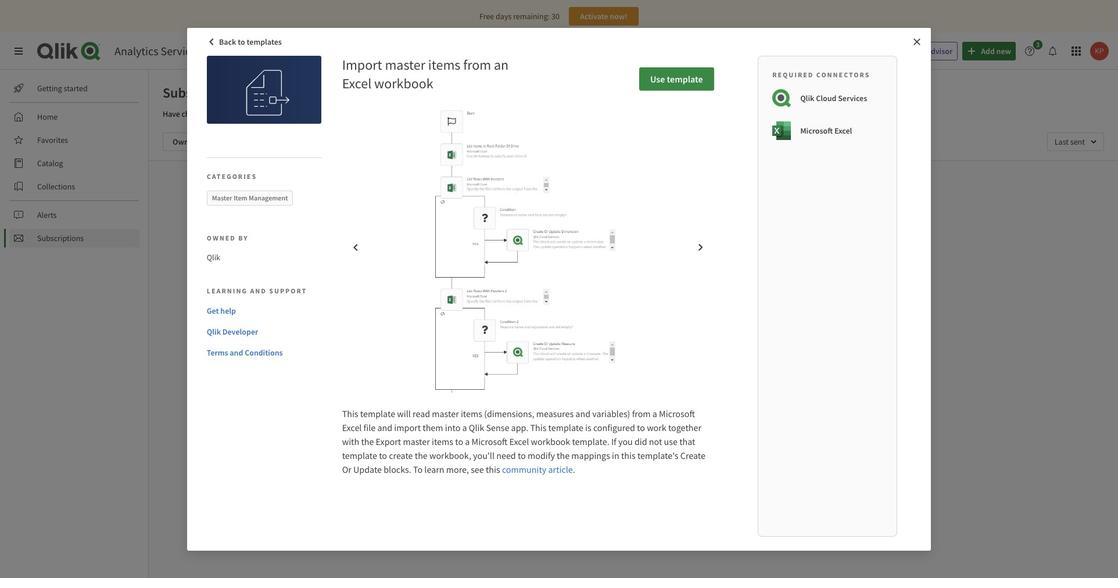 Task type: vqa. For each thing, say whether or not it's contained in the screenshot.
You to the bottom
yes



Task type: locate. For each thing, give the bounding box(es) containing it.
this
[[622, 450, 636, 461], [486, 464, 501, 475]]

2 vertical spatial microsoft
[[472, 436, 508, 447]]

to up workbook,
[[455, 436, 464, 447]]

ask insight advisor button
[[868, 42, 958, 60]]

import master items from an excel workbook image
[[207, 56, 322, 124]]

qlik cloud services logo image
[[773, 89, 792, 107]]

into left quick at the top of page
[[473, 109, 486, 119]]

qlik left cloud
[[801, 93, 815, 103]]

now!
[[610, 11, 628, 22]]

collections
[[37, 181, 75, 192]]

1 vertical spatial subscriptions
[[37, 233, 84, 244]]

to left the your
[[281, 109, 288, 119]]

master
[[385, 56, 426, 74], [432, 408, 459, 420], [403, 436, 430, 447]]

template right use at top right
[[667, 73, 703, 85]]

qlik down get
[[207, 327, 221, 337]]

this right see
[[486, 464, 501, 475]]

microsoft up together
[[659, 408, 695, 420]]

to inside back to templates button
[[238, 36, 245, 47]]

you
[[619, 436, 633, 447]]

1 horizontal spatial not
[[649, 436, 663, 447]]

conditions
[[245, 348, 283, 358]]

your
[[289, 109, 305, 119]]

1 horizontal spatial sheets
[[449, 109, 471, 119]]

0 horizontal spatial microsoft
[[472, 436, 508, 447]]

qlik for qlik cloud services
[[801, 93, 815, 103]]

from left an at the left top
[[464, 56, 491, 74]]

template down measures
[[549, 422, 584, 434]]

into right them
[[445, 422, 461, 434]]

qlik left sense
[[469, 422, 485, 434]]

1 vertical spatial workbook
[[531, 436, 571, 447]]

read
[[413, 408, 430, 420]]

measures
[[537, 408, 574, 420]]

sheets right "multiple"
[[449, 109, 471, 119]]

quick
[[493, 109, 512, 119]]

analytics services
[[115, 44, 201, 58]]

0 horizontal spatial this
[[342, 408, 359, 420]]

this inside this template will read master items (dimensions, measures and variables) from a microsoft excel file and import them into a qlik sense app. this template is configured to work together with the export master items to a microsoft excel workbook template. if you did not use that template to create the workbook, you'll need to modify the mappings in this template's create or update blocks.
[[622, 450, 636, 461]]

sheets
[[213, 109, 235, 119], [449, 109, 471, 119]]

you left do
[[564, 245, 578, 256]]

qlik for qlik
[[207, 252, 220, 263]]

items up "multiple"
[[428, 56, 461, 74]]

work
[[647, 422, 667, 434]]

subscriptions
[[163, 84, 245, 102], [37, 233, 84, 244]]

0 horizontal spatial into
[[445, 422, 461, 434]]

services right the analytics
[[161, 44, 201, 58]]

get help link
[[207, 305, 317, 317]]

1 vertical spatial this
[[531, 422, 547, 434]]

owned by
[[207, 233, 249, 242]]

qlik
[[801, 93, 815, 103], [207, 252, 220, 263], [207, 327, 221, 337], [469, 422, 485, 434]]

support
[[269, 287, 307, 295]]

excel down import
[[342, 74, 372, 92]]

qlik developer link
[[207, 326, 317, 338]]

master right import
[[385, 56, 426, 74]]

qlik for qlik developer
[[207, 327, 221, 337]]

catalog link
[[9, 154, 140, 173]]

0 horizontal spatial you
[[350, 109, 362, 119]]

2 horizontal spatial microsoft
[[801, 125, 833, 136]]

not down the work
[[649, 436, 663, 447]]

master item management
[[212, 193, 288, 202]]

microsoft
[[801, 125, 833, 136], [659, 408, 695, 420], [472, 436, 508, 447]]

workbook,
[[430, 450, 472, 461]]

the up article
[[557, 450, 570, 461]]

1 horizontal spatial this
[[622, 450, 636, 461]]

workbook up modify
[[531, 436, 571, 447]]

0 vertical spatial this
[[342, 408, 359, 420]]

activate now!
[[580, 11, 628, 22]]

free
[[480, 11, 494, 22]]

0 vertical spatial master
[[385, 56, 426, 74]]

do
[[580, 245, 590, 256]]

have charts or sheets sent straight to your email inbox. you can also bundle multiple sheets into a quick and easy report.
[[163, 109, 569, 119]]

items left (dimensions,
[[461, 408, 483, 420]]

and right terms
[[230, 348, 243, 358]]

a
[[488, 109, 492, 119], [653, 408, 658, 420], [463, 422, 467, 434], [465, 436, 470, 447]]

sheets right or
[[213, 109, 235, 119]]

subscriptions link
[[9, 229, 140, 248]]

template up update
[[342, 450, 377, 461]]

blocks.
[[384, 464, 412, 475]]

this right app.
[[531, 422, 547, 434]]

0 vertical spatial items
[[428, 56, 461, 74]]

microsoft up you'll
[[472, 436, 508, 447]]

them
[[423, 422, 443, 434]]

1 horizontal spatial from
[[632, 408, 651, 420]]

configured
[[594, 422, 636, 434]]

subscriptions up or
[[163, 84, 245, 102]]

1 sheets from the left
[[213, 109, 235, 119]]

1 vertical spatial from
[[632, 408, 651, 420]]

cloud
[[817, 93, 837, 103]]

1 horizontal spatial microsoft
[[659, 408, 695, 420]]

back
[[219, 36, 236, 47]]

0 horizontal spatial workbook
[[375, 74, 434, 92]]

variables)
[[593, 408, 631, 420]]

into inside this template will read master items (dimensions, measures and variables) from a microsoft excel file and import them into a qlik sense app. this template is configured to work together with the export master items to a microsoft excel workbook template. if you did not use that template to create the workbook, you'll need to modify the mappings in this template's create or update blocks.
[[445, 422, 461, 434]]

app.
[[512, 422, 529, 434]]

1 vertical spatial you
[[564, 245, 578, 256]]

navigation pane element
[[0, 74, 148, 252]]

0 vertical spatial workbook
[[375, 74, 434, 92]]

1 horizontal spatial the
[[415, 450, 428, 461]]

getting
[[37, 83, 62, 94]]

template inside use template button
[[667, 73, 703, 85]]

to up did
[[637, 422, 645, 434]]

0 vertical spatial subscriptions
[[163, 84, 245, 102]]

charts
[[182, 109, 203, 119]]

the up to
[[415, 450, 428, 461]]

straight
[[253, 109, 279, 119]]

the down file
[[361, 436, 374, 447]]

0 vertical spatial into
[[473, 109, 486, 119]]

items
[[428, 56, 461, 74], [461, 408, 483, 420], [432, 436, 454, 447]]

1 horizontal spatial workbook
[[531, 436, 571, 447]]

is
[[586, 422, 592, 434]]

0 vertical spatial you
[[350, 109, 362, 119]]

qlik down owned
[[207, 252, 220, 263]]

1 horizontal spatial services
[[839, 93, 868, 103]]

services down 'connectors'
[[839, 93, 868, 103]]

master down the import
[[403, 436, 430, 447]]

1 horizontal spatial you
[[564, 245, 578, 256]]

ask
[[887, 46, 899, 56]]

get
[[207, 306, 219, 316]]

learn
[[425, 464, 445, 475]]

not
[[592, 245, 606, 256], [649, 436, 663, 447]]

to
[[238, 36, 245, 47], [281, 109, 288, 119], [637, 422, 645, 434], [455, 436, 464, 447], [379, 450, 387, 461], [518, 450, 526, 461]]

email
[[307, 109, 326, 119]]

workbook inside this template will read master items (dimensions, measures and variables) from a microsoft excel file and import them into a qlik sense app. this template is configured to work together with the export master items to a microsoft excel workbook template. if you did not use that template to create the workbook, you'll need to modify the mappings in this template's create or update blocks.
[[531, 436, 571, 447]]

items up workbook,
[[432, 436, 454, 447]]

0 vertical spatial this
[[622, 450, 636, 461]]

item
[[234, 193, 248, 202]]

also
[[377, 109, 391, 119]]

import
[[342, 56, 382, 74]]

this up with
[[342, 408, 359, 420]]

0 horizontal spatial subscriptions
[[37, 233, 84, 244]]

you left can at left
[[350, 109, 362, 119]]

master up them
[[432, 408, 459, 420]]

1 vertical spatial items
[[461, 408, 483, 420]]

0 vertical spatial services
[[161, 44, 201, 58]]

workbook up bundle
[[375, 74, 434, 92]]

an
[[494, 56, 509, 74]]

0 horizontal spatial sheets
[[213, 109, 235, 119]]

excel inside the "import master items from an excel workbook"
[[342, 74, 372, 92]]

back to templates button
[[204, 32, 288, 51]]

1 horizontal spatial into
[[473, 109, 486, 119]]

this right in
[[622, 450, 636, 461]]

activate now! link
[[569, 7, 639, 26]]

0 horizontal spatial services
[[161, 44, 201, 58]]

getting started
[[37, 83, 88, 94]]

services
[[161, 44, 201, 58], [839, 93, 868, 103]]

with
[[342, 436, 359, 447]]

0 horizontal spatial from
[[464, 56, 491, 74]]

use
[[664, 436, 678, 447]]

0 vertical spatial from
[[464, 56, 491, 74]]

to right back
[[238, 36, 245, 47]]

0 horizontal spatial not
[[592, 245, 606, 256]]

subscriptions down alerts
[[37, 233, 84, 244]]

0 horizontal spatial this
[[486, 464, 501, 475]]

mappings
[[572, 450, 611, 461]]

subscriptions
[[645, 245, 699, 256]]

1 vertical spatial into
[[445, 422, 461, 434]]

not right do
[[592, 245, 606, 256]]

from up the work
[[632, 408, 651, 420]]

microsoft excel
[[801, 125, 853, 136]]

excel
[[342, 74, 372, 92], [835, 125, 853, 136], [342, 422, 362, 434], [510, 436, 529, 447]]

microsoft down cloud
[[801, 125, 833, 136]]

1 vertical spatial not
[[649, 436, 663, 447]]

excel down app.
[[510, 436, 529, 447]]

subscriptions inside navigation pane element
[[37, 233, 84, 244]]

0 vertical spatial microsoft
[[801, 125, 833, 136]]



Task type: describe. For each thing, give the bounding box(es) containing it.
and up get help link
[[250, 287, 267, 295]]

0 vertical spatial not
[[592, 245, 606, 256]]

easy
[[528, 109, 544, 119]]

home
[[37, 112, 58, 122]]

this template will read master items (dimensions, measures and variables) from a microsoft excel file and import them into a qlik sense app. this template is configured to work together with the export master items to a microsoft excel workbook template. if you did not use that template to create the workbook, you'll need to modify the mappings in this template's create or update blocks.
[[342, 408, 706, 475]]

qlik cloud services
[[801, 93, 868, 103]]

will
[[397, 408, 411, 420]]

favorites
[[37, 135, 68, 145]]

and up the export on the left bottom of page
[[378, 422, 393, 434]]

update
[[354, 464, 382, 475]]

or
[[342, 464, 352, 475]]

in
[[612, 450, 620, 461]]

analytics
[[115, 44, 158, 58]]

use template
[[651, 73, 703, 85]]

and up 'is'
[[576, 408, 591, 420]]

learning and support
[[207, 287, 307, 295]]

file
[[364, 422, 376, 434]]

activate
[[580, 11, 609, 22]]

have
[[163, 109, 180, 119]]

more,
[[446, 464, 469, 475]]

to
[[413, 464, 423, 475]]

excel up with
[[342, 422, 362, 434]]

insight
[[901, 46, 925, 56]]

help
[[221, 306, 236, 316]]

ask insight advisor
[[887, 46, 953, 56]]

terms
[[207, 348, 228, 358]]

by
[[239, 233, 249, 242]]

2 vertical spatial master
[[403, 436, 430, 447]]

2 sheets from the left
[[449, 109, 471, 119]]

days
[[496, 11, 512, 22]]

template's
[[638, 450, 679, 461]]

last sent image
[[1048, 133, 1105, 151]]

did
[[635, 436, 648, 447]]

to learn more, see this community article .
[[412, 464, 576, 475]]

required connectors
[[773, 70, 871, 79]]

collections link
[[9, 177, 140, 196]]

microsoft excel logo image
[[773, 121, 792, 140]]

together
[[669, 422, 702, 434]]

alerts
[[37, 210, 57, 220]]

export
[[376, 436, 401, 447]]

bundle
[[393, 109, 417, 119]]

see
[[471, 464, 484, 475]]

template up file
[[360, 408, 395, 420]]

import
[[394, 422, 421, 434]]

categories
[[207, 172, 257, 181]]

2 horizontal spatial the
[[557, 450, 570, 461]]

.
[[573, 464, 576, 475]]

multiple
[[419, 109, 447, 119]]

need
[[497, 450, 516, 461]]

analytics services element
[[115, 44, 201, 58]]

from inside this template will read master items (dimensions, measures and variables) from a microsoft excel file and import them into a qlik sense app. this template is configured to work together with the export master items to a microsoft excel workbook template. if you did not use that template to create the workbook, you'll need to modify the mappings in this template's create or update blocks.
[[632, 408, 651, 420]]

free days remaining: 30
[[480, 11, 560, 22]]

close sidebar menu image
[[14, 47, 23, 56]]

qlik inside this template will read master items (dimensions, measures and variables) from a microsoft excel file and import them into a qlik sense app. this template is configured to work together with the export master items to a microsoft excel workbook template. if you did not use that template to create the workbook, you'll need to modify the mappings in this template's create or update blocks.
[[469, 422, 485, 434]]

back to templates
[[219, 36, 282, 47]]

items inside the "import master items from an excel workbook"
[[428, 56, 461, 74]]

to up community
[[518, 450, 526, 461]]

2 vertical spatial items
[[432, 436, 454, 447]]

Search text field
[[676, 42, 861, 61]]

or
[[204, 109, 212, 119]]

inbox.
[[327, 109, 348, 119]]

getting started link
[[9, 79, 140, 98]]

developer
[[223, 327, 258, 337]]

to down the export on the left bottom of page
[[379, 450, 387, 461]]

you'll
[[473, 450, 495, 461]]

create
[[681, 450, 706, 461]]

master
[[212, 193, 232, 202]]

if
[[612, 436, 617, 447]]

terms and conditions link
[[207, 347, 317, 359]]

terms and conditions
[[207, 348, 283, 358]]

import master items from an excel workbook
[[342, 56, 509, 92]]

learning
[[207, 287, 248, 295]]

owned
[[207, 233, 236, 242]]

30
[[552, 11, 560, 22]]

1 vertical spatial master
[[432, 408, 459, 420]]

1 horizontal spatial subscriptions
[[163, 84, 245, 102]]

started
[[64, 83, 88, 94]]

workbook inside the "import master items from an excel workbook"
[[375, 74, 434, 92]]

required
[[773, 70, 814, 79]]

use
[[651, 73, 665, 85]]

article
[[549, 464, 573, 475]]

you do not have any subscriptions yet
[[564, 245, 713, 256]]

have
[[608, 245, 627, 256]]

1 vertical spatial microsoft
[[659, 408, 695, 420]]

advisor
[[927, 46, 953, 56]]

from inside the "import master items from an excel workbook"
[[464, 56, 491, 74]]

not inside this template will read master items (dimensions, measures and variables) from a microsoft excel file and import them into a qlik sense app. this template is configured to work together with the export master items to a microsoft excel workbook template. if you did not use that template to create the workbook, you'll need to modify the mappings in this template's create or update blocks.
[[649, 436, 663, 447]]

and left easy at the left
[[514, 109, 527, 119]]

master inside the "import master items from an excel workbook"
[[385, 56, 426, 74]]

sense
[[486, 422, 510, 434]]

1 horizontal spatial this
[[531, 422, 547, 434]]

(dimensions,
[[484, 408, 535, 420]]

close image
[[913, 37, 922, 46]]

catalog
[[37, 158, 63, 169]]

template.
[[572, 436, 610, 447]]

any
[[629, 245, 643, 256]]

1 vertical spatial services
[[839, 93, 868, 103]]

qlik developer
[[207, 327, 258, 337]]

excel down qlik cloud services
[[835, 125, 853, 136]]

1 vertical spatial this
[[486, 464, 501, 475]]

report.
[[545, 109, 569, 119]]

0 horizontal spatial the
[[361, 436, 374, 447]]

sent
[[237, 109, 252, 119]]

filters region
[[149, 123, 1119, 160]]

create
[[389, 450, 413, 461]]

next image image
[[697, 243, 706, 252]]

get help
[[207, 306, 236, 316]]

previous image image
[[351, 243, 360, 252]]

home link
[[9, 108, 140, 126]]

yet
[[701, 245, 713, 256]]

templates
[[247, 36, 282, 47]]



